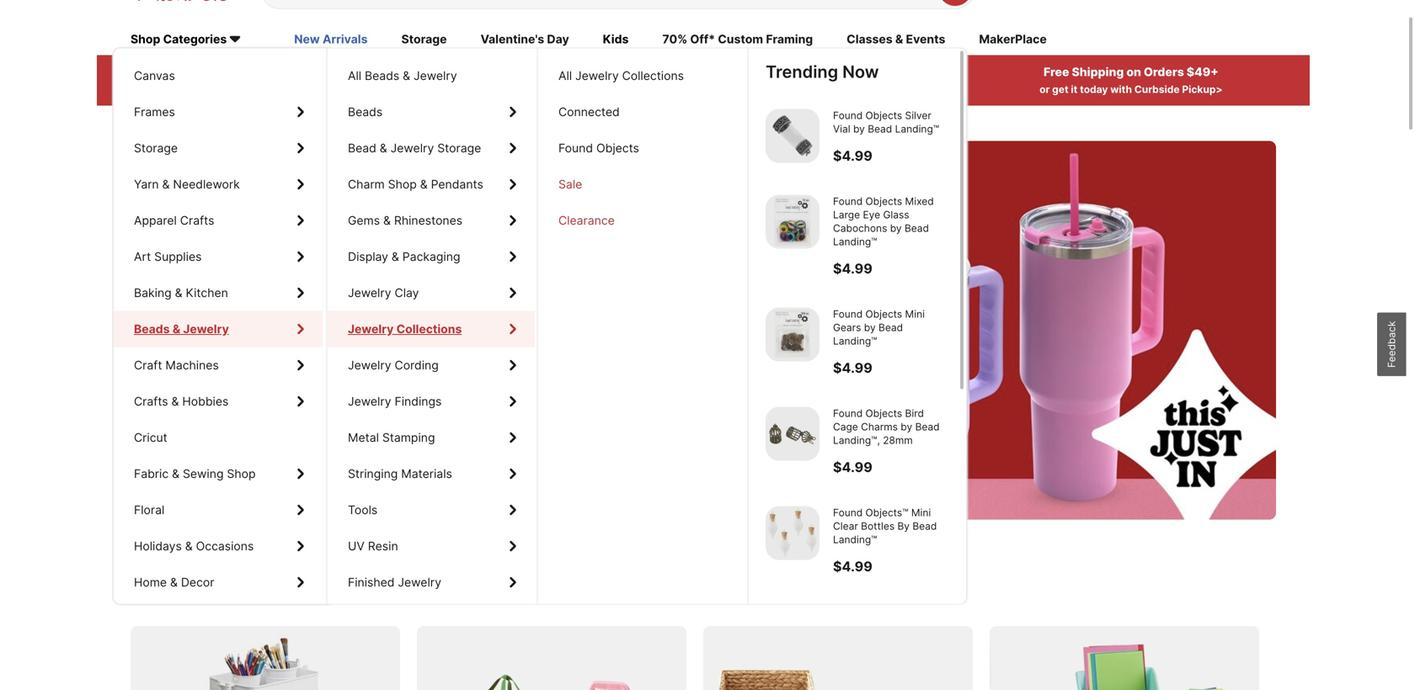 Task type: describe. For each thing, give the bounding box(es) containing it.
stringing materials link
[[328, 456, 535, 493]]

machines for new arrivals
[[165, 359, 219, 373]]

beads link
[[328, 94, 535, 130]]

holidays for valentine's day
[[134, 540, 182, 554]]

with inside the free shipping on orders $49+ or get it today with curbside pickup>
[[1111, 84, 1132, 96]]

exclusions
[[301, 84, 354, 96]]

framing
[[766, 32, 813, 47]]

bead inside found objects mixed large eye glass cabochons by bead landing™
[[905, 222, 929, 235]]

bead & jewelry storage link
[[328, 130, 535, 166]]

jewelry cording
[[348, 359, 439, 373]]

crafts & hobbies link for 70% off* custom framing
[[114, 384, 323, 420]]

stamping
[[382, 431, 435, 445]]

home for new arrivals
[[134, 576, 167, 590]]

tumblers
[[216, 401, 268, 416]]

craft for classes & events
[[134, 359, 162, 373]]

canvas for valentine's day
[[134, 69, 175, 83]]

jewelry collections
[[348, 322, 462, 337]]

display
[[348, 250, 388, 264]]

get your tumbler here ... for under $20!
[[164, 231, 638, 330]]

all beads & jewelry link
[[328, 58, 535, 94]]

save
[[131, 579, 179, 604]]

frames link for new arrivals
[[114, 94, 323, 130]]

found objects mini gears by bead landing™
[[833, 308, 925, 348]]

curbside
[[1135, 84, 1180, 96]]

sale
[[559, 177, 582, 192]]

resin
[[368, 540, 398, 554]]

occasions for kids
[[196, 540, 254, 554]]

customize
[[164, 341, 266, 367]]

craft machines for 70% off* custom framing
[[134, 359, 219, 373]]

metal stamping link
[[328, 420, 535, 456]]

$4.99 for found objects mixed large eye glass cabochons by bead landing™
[[833, 261, 873, 277]]

shop categories
[[131, 32, 227, 47]]

by inside found objects mini gears by bead landing™
[[864, 322, 876, 334]]

with inside 20% off all regular price purchases with code daily23us. exclusions apply>
[[188, 84, 210, 96]]

holidays for storage
[[134, 540, 182, 554]]

& inside earn 9% in rewards when you use your michaels™ credit card.³ details & apply>
[[821, 84, 827, 96]]

day
[[547, 32, 569, 47]]

now
[[843, 62, 879, 82]]

art supplies link for kids
[[114, 239, 323, 275]]

apparel crafts link for new arrivals
[[114, 203, 323, 239]]

storage
[[298, 579, 374, 604]]

stringing materials
[[348, 467, 452, 482]]

art for new arrivals
[[134, 250, 151, 264]]

cricut link for new arrivals
[[114, 420, 323, 456]]

70% off* custom framing link
[[663, 31, 813, 49]]

apparel crafts for shop categories
[[134, 214, 214, 228]]

your inside earn 9% in rewards when you use your michaels™ credit card.³ details & apply>
[[639, 84, 662, 96]]

frames for 70% off* custom framing
[[134, 105, 175, 119]]

beads & jewelry for kids
[[134, 322, 226, 337]]

uv
[[348, 540, 365, 554]]

shop inside charm shop & pendants link
[[388, 177, 417, 192]]

holidays & occasions for shop categories
[[134, 540, 254, 554]]

machines for valentine's day
[[165, 359, 219, 373]]

found objects silver vial by bead landing™
[[833, 110, 940, 135]]

occasions for valentine's day
[[196, 540, 254, 554]]

supplies for kids
[[154, 250, 202, 264]]

all inside 20% off all regular price purchases with code daily23us. exclusions apply>
[[234, 65, 250, 79]]

use
[[619, 84, 637, 96]]

storage link for valentine's day
[[114, 130, 323, 166]]

apparel crafts for storage
[[134, 214, 214, 228]]

landing™ inside found objects™ mini clear bottles by bead landing™
[[833, 534, 878, 546]]

cricut for new arrivals
[[134, 431, 167, 445]]

beads for 70% off* custom framing
[[134, 322, 169, 337]]

beads for storage
[[134, 322, 169, 337]]

space.
[[472, 579, 538, 604]]

landing™ inside found objects silver vial by bead landing™
[[895, 123, 940, 135]]

9%
[[689, 65, 708, 79]]

earn
[[660, 65, 687, 79]]

apparel crafts for kids
[[134, 214, 214, 228]]

fabric for valentine's day
[[134, 467, 169, 482]]

display & packaging
[[348, 250, 460, 264]]

beads & jewelry link for classes & events
[[114, 311, 323, 348]]

regular
[[252, 65, 297, 79]]

clay
[[395, 286, 419, 300]]

shop tumblers button
[[164, 388, 288, 429]]

crafts & hobbies link for classes & events
[[114, 384, 323, 420]]

baking & kitchen link for valentine's day
[[114, 275, 323, 311]]

baking & kitchen link for new arrivals
[[114, 275, 323, 311]]

credit
[[717, 84, 748, 96]]

item undefined image for clear
[[766, 507, 820, 561]]

michaels™
[[664, 84, 715, 96]]

all jewelry collections
[[559, 69, 684, 83]]

glass
[[883, 209, 910, 221]]

storage link for shop categories
[[114, 130, 323, 166]]

match
[[425, 341, 485, 367]]

white rolling cart with art supplies image
[[131, 627, 400, 691]]

apparel for shop categories
[[134, 214, 177, 228]]

canvas link for shop categories
[[114, 58, 323, 94]]

yarn for 70% off* custom framing
[[134, 177, 159, 192]]

apparel for 70% off* custom framing
[[134, 214, 177, 228]]

yarn & needlework link for classes & events
[[114, 166, 323, 203]]

craft machines link for storage
[[114, 348, 323, 384]]

home & decor link for shop categories
[[114, 565, 323, 601]]

sewing for classes & events
[[183, 467, 224, 482]]

art supplies link for new arrivals
[[114, 239, 323, 275]]

holidays for shop categories
[[134, 540, 182, 554]]

decor for new arrivals
[[181, 576, 214, 590]]

jewelry collections link
[[328, 311, 535, 348]]

shop categories link
[[131, 31, 261, 49]]

art for shop categories
[[134, 250, 151, 264]]

cricut for kids
[[134, 431, 167, 445]]

uv resin link
[[328, 529, 535, 565]]

occasions for shop categories
[[196, 540, 254, 554]]

machines for classes & events
[[165, 359, 219, 373]]

28mm
[[883, 435, 913, 447]]

your left the style.
[[490, 341, 533, 367]]

crafts & hobbies for storage
[[134, 395, 229, 409]]

70% off* custom framing
[[663, 32, 813, 47]]

found for found objects silver vial by bead landing™
[[833, 110, 863, 122]]

holidays & occasions link for storage
[[114, 529, 323, 565]]

found objects™ mini clear bottles by bead landing™
[[833, 507, 937, 546]]

shop tumblers
[[185, 401, 268, 416]]

holidays & occasions for new arrivals
[[134, 540, 254, 554]]

yarn & needlework for kids
[[134, 177, 240, 192]]

connected
[[559, 105, 620, 119]]

valentine's day link
[[481, 31, 569, 49]]

new arrivals
[[294, 32, 368, 47]]

sewing for storage
[[183, 467, 224, 482]]

$4.99 for found objects™ mini clear bottles by bead landing™
[[833, 559, 873, 575]]

mixed
[[905, 195, 934, 208]]

bead inside found objects™ mini clear bottles by bead landing™
[[913, 521, 937, 533]]

frames for new arrivals
[[134, 105, 175, 119]]

home & decor for valentine's day
[[134, 576, 214, 590]]

holidays for classes & events
[[134, 540, 182, 554]]

all beads & jewelry
[[348, 69, 457, 83]]

fabric for classes & events
[[134, 467, 169, 482]]

hobbies for new arrivals
[[182, 395, 229, 409]]

apparel for kids
[[134, 214, 177, 228]]

finished jewelry link
[[328, 565, 535, 601]]

floral link for 70% off* custom framing
[[114, 493, 323, 529]]

categories
[[163, 32, 227, 47]]

objects for found objects silver vial by bead landing™
[[866, 110, 903, 122]]

customize your tumbler to match your style.
[[164, 341, 591, 367]]

valentine's day
[[481, 32, 569, 47]]

trending
[[766, 62, 838, 82]]

craft machines for storage
[[134, 359, 219, 373]]

storage inside bead & jewelry storage link
[[437, 141, 481, 155]]

yarn & needlework for classes & events
[[134, 177, 240, 192]]

trending now
[[766, 62, 879, 82]]

metal
[[348, 431, 379, 445]]

makerplace
[[979, 32, 1047, 47]]

finished jewelry
[[348, 576, 442, 590]]

beads & jewelry link for kids
[[114, 311, 323, 348]]

gears
[[833, 322, 861, 334]]

rewards
[[723, 65, 774, 79]]

fabric & sewing shop for kids
[[134, 467, 256, 482]]

style.
[[538, 341, 591, 367]]

frames link for shop categories
[[114, 94, 323, 130]]

home & decor link for classes & events
[[114, 565, 323, 601]]

stringing
[[348, 467, 398, 482]]

70%
[[663, 32, 688, 47]]

apparel crafts for new arrivals
[[134, 214, 214, 228]]

yarn for valentine's day
[[134, 177, 159, 192]]

gems
[[348, 214, 380, 228]]

kitchen for kids
[[186, 286, 228, 300]]

purchases
[[333, 65, 394, 79]]

baking & kitchen for new arrivals
[[134, 286, 228, 300]]

by inside found objects silver vial by bead landing™
[[853, 123, 865, 135]]

yarn & needlework for 70% off* custom framing
[[134, 177, 240, 192]]

beads & jewelry for new arrivals
[[134, 322, 226, 337]]

clearance link
[[538, 203, 746, 239]]

$49+
[[1187, 65, 1219, 79]]

events
[[906, 32, 946, 47]]

beads & jewelry link for new arrivals
[[114, 311, 323, 348]]

beads & jewelry link for storage
[[114, 311, 323, 348]]

hobbies for classes & events
[[182, 395, 229, 409]]

clearance
[[559, 214, 615, 228]]

every
[[412, 579, 467, 604]]

bird
[[905, 408, 924, 420]]



Task type: vqa. For each thing, say whether or not it's contained in the screenshot.
'Metal Stamping'
yes



Task type: locate. For each thing, give the bounding box(es) containing it.
objects inside found objects mixed large eye glass cabochons by bead landing™
[[866, 195, 903, 208]]

for down resin at the bottom left of the page
[[379, 579, 407, 604]]

home & decor for new arrivals
[[134, 576, 214, 590]]

art
[[134, 250, 151, 264], [134, 250, 151, 264], [134, 250, 151, 264], [134, 250, 151, 264], [134, 250, 151, 264], [134, 250, 151, 264], [134, 250, 151, 264], [134, 250, 151, 264]]

floral link
[[114, 493, 323, 529], [114, 493, 323, 529], [114, 493, 323, 529], [114, 493, 323, 529], [114, 493, 323, 529], [114, 493, 323, 529], [114, 493, 323, 529], [114, 493, 323, 529]]

craft machines for kids
[[134, 359, 219, 373]]

0 vertical spatial collections
[[622, 69, 684, 83]]

$4.99 down cabochons in the right of the page
[[833, 261, 873, 277]]

1 item undefined image from the top
[[766, 109, 820, 163]]

decor for valentine's day
[[181, 576, 214, 590]]

colorful plastic storage bins image
[[990, 627, 1260, 691]]

5 $4.99 from the top
[[833, 559, 873, 575]]

art supplies link for storage
[[114, 239, 323, 275]]

cricut link for storage
[[114, 420, 323, 456]]

objects for found objects mixed large eye glass cabochons by bead landing™
[[866, 195, 903, 208]]

bead inside found objects bird cage charms by bead landing™, 28mm
[[916, 421, 940, 433]]

tumbler for to
[[319, 341, 395, 367]]

0 vertical spatial for
[[164, 278, 219, 330]]

art supplies for 70% off* custom framing
[[134, 250, 202, 264]]

$4.99 down clear
[[833, 559, 873, 575]]

apparel crafts link for shop categories
[[114, 203, 323, 239]]

clear
[[833, 521, 858, 533]]

baking & kitchen for valentine's day
[[134, 286, 228, 300]]

3 item undefined image from the top
[[766, 308, 820, 362]]

jewelry inside 'link'
[[348, 359, 391, 373]]

1 horizontal spatial with
[[1111, 84, 1132, 96]]

floral
[[134, 503, 165, 518], [134, 503, 165, 518], [134, 503, 165, 518], [134, 503, 165, 518], [134, 503, 165, 518], [134, 503, 165, 518], [134, 503, 165, 518], [134, 503, 165, 518]]

home & decor link for new arrivals
[[114, 565, 323, 601]]

storage for classes & events
[[134, 141, 178, 155]]

craft machines link for valentine's day
[[114, 348, 323, 384]]

uv resin
[[348, 540, 398, 554]]

baking
[[134, 286, 172, 300], [134, 286, 172, 300], [134, 286, 172, 300], [134, 286, 172, 300], [134, 286, 172, 300], [134, 286, 172, 300], [134, 286, 172, 300], [134, 286, 172, 300]]

20% off all regular price purchases with code daily23us. exclusions apply>
[[184, 65, 394, 96]]

large
[[833, 209, 860, 221]]

finished
[[348, 576, 395, 590]]

all jewelry collections link
[[538, 58, 746, 94]]

found inside found objects bird cage charms by bead landing™, 28mm
[[833, 408, 863, 420]]

jewelry clay link
[[328, 275, 535, 311]]

bead down bird
[[916, 421, 940, 433]]

needlework for valentine's day
[[173, 177, 240, 192]]

occasions for 70% off* custom framing
[[196, 540, 254, 554]]

crafts & hobbies link for new arrivals
[[114, 384, 323, 420]]

kids link
[[603, 31, 629, 49]]

craft for 70% off* custom framing
[[134, 359, 162, 373]]

bead down glass
[[905, 222, 929, 235]]

art supplies for kids
[[134, 250, 202, 264]]

with
[[188, 84, 210, 96], [1111, 84, 1132, 96]]

1 $4.99 from the top
[[833, 148, 873, 164]]

cricut link for classes & events
[[114, 420, 323, 456]]

apply>
[[356, 84, 390, 96]]

jewelry
[[414, 69, 457, 83], [576, 69, 619, 83], [391, 141, 434, 155], [348, 286, 391, 300], [183, 322, 226, 337], [183, 322, 226, 337], [183, 322, 226, 337], [183, 322, 226, 337], [183, 322, 226, 337], [183, 322, 226, 337], [183, 322, 226, 337], [183, 322, 229, 337], [348, 322, 394, 337], [348, 359, 391, 373], [348, 395, 391, 409], [398, 576, 442, 590]]

makerplace link
[[979, 31, 1047, 49]]

cricut for valentine's day
[[134, 431, 167, 445]]

cricut link for valentine's day
[[114, 420, 323, 456]]

item undefined image left clear
[[766, 507, 820, 561]]

item undefined image left gears
[[766, 308, 820, 362]]

shop inside shop categories link
[[131, 32, 160, 47]]

objects
[[866, 110, 903, 122], [597, 141, 639, 155], [866, 195, 903, 208], [866, 308, 903, 321], [866, 408, 903, 420]]

display & packaging link
[[328, 239, 535, 275]]

...
[[598, 231, 638, 282]]

holidays for 70% off* custom framing
[[134, 540, 182, 554]]

item undefined image left large
[[766, 195, 820, 249]]

0 vertical spatial mini
[[905, 308, 925, 321]]

apparel crafts for 70% off* custom framing
[[134, 214, 214, 228]]

found inside found objects™ mini clear bottles by bead landing™
[[833, 507, 863, 519]]

found up vial
[[833, 110, 863, 122]]

storage for kids
[[134, 141, 178, 155]]

by down glass
[[890, 222, 902, 235]]

0 horizontal spatial on
[[183, 579, 208, 604]]

bead & jewelry storage
[[348, 141, 481, 155]]

cricut link for 70% off* custom framing
[[114, 420, 323, 456]]

landing™ down gears
[[833, 335, 878, 348]]

by right gears
[[864, 322, 876, 334]]

art for storage
[[134, 250, 151, 264]]

canvas link for storage
[[114, 58, 323, 94]]

cricut for 70% off* custom framing
[[134, 431, 167, 445]]

holidays & occasions
[[134, 540, 254, 554], [134, 540, 254, 554], [134, 540, 254, 554], [134, 540, 254, 554], [134, 540, 254, 554], [134, 540, 254, 554], [134, 540, 254, 554], [134, 540, 254, 554]]

landing™,
[[833, 435, 880, 447]]

occasions
[[196, 540, 254, 554], [196, 540, 254, 554], [196, 540, 254, 554], [196, 540, 254, 554], [196, 540, 254, 554], [196, 540, 254, 554], [196, 540, 254, 554], [196, 540, 254, 554]]

2 horizontal spatial all
[[559, 69, 572, 83]]

floral for kids
[[134, 503, 165, 518]]

home & decor
[[134, 576, 214, 590], [134, 576, 214, 590], [134, 576, 214, 590], [134, 576, 214, 590], [134, 576, 214, 590], [134, 576, 214, 590], [134, 576, 214, 590], [134, 576, 214, 590]]

1 vertical spatial collections
[[397, 322, 462, 337]]

shipping
[[1072, 65, 1124, 79]]

your inside get your tumbler here ... for under $20!
[[244, 231, 331, 282]]

with down 20% on the left of page
[[188, 84, 210, 96]]

by right vial
[[853, 123, 865, 135]]

crafts & hobbies link
[[114, 384, 323, 420], [114, 384, 323, 420], [114, 384, 323, 420], [114, 384, 323, 420], [114, 384, 323, 420], [114, 384, 323, 420], [114, 384, 323, 420], [114, 384, 323, 420]]

art supplies
[[134, 250, 202, 264], [134, 250, 202, 264], [134, 250, 202, 264], [134, 250, 202, 264], [134, 250, 202, 264], [134, 250, 202, 264], [134, 250, 202, 264], [134, 250, 202, 264]]

your right 'use'
[[639, 84, 662, 96]]

hobbies
[[182, 395, 229, 409], [182, 395, 229, 409], [182, 395, 229, 409], [182, 395, 229, 409], [182, 395, 229, 409], [182, 395, 229, 409], [182, 395, 229, 409], [182, 395, 229, 409]]

found objects link
[[538, 130, 746, 166]]

found objects bird cage charms by bead landing™, 28mm
[[833, 408, 940, 447]]

holidays
[[134, 540, 182, 554], [134, 540, 182, 554], [134, 540, 182, 554], [134, 540, 182, 554], [134, 540, 182, 554], [134, 540, 182, 554], [134, 540, 182, 554], [134, 540, 182, 554]]

by down bird
[[901, 421, 913, 433]]

off
[[213, 65, 231, 79]]

for up customize
[[164, 278, 219, 330]]

objects™
[[866, 507, 909, 519]]

objects for found objects mini gears by bead landing™
[[866, 308, 903, 321]]

jewelry clay
[[348, 286, 419, 300]]

pickup>
[[1182, 84, 1223, 96]]

bead inside found objects silver vial by bead landing™
[[868, 123, 892, 135]]

fabric & sewing shop link for new arrivals
[[114, 456, 323, 493]]

all inside all jewelry collections link
[[559, 69, 572, 83]]

mini inside found objects™ mini clear bottles by bead landing™
[[912, 507, 931, 519]]

$4.99
[[833, 148, 873, 164], [833, 261, 873, 277], [833, 360, 873, 377], [833, 460, 873, 476], [833, 559, 873, 575]]

floral link for classes & events
[[114, 493, 323, 529]]

kitchen for valentine's day
[[186, 286, 228, 300]]

tumbler inside get your tumbler here ... for under $20!
[[341, 231, 493, 282]]

canvas link
[[114, 58, 323, 94], [114, 58, 323, 94], [114, 58, 323, 94], [114, 58, 323, 94], [114, 58, 323, 94], [114, 58, 323, 94], [114, 58, 323, 94], [114, 58, 323, 94]]

landing™ inside found objects mini gears by bead landing™
[[833, 335, 878, 348]]

crafts & hobbies for new arrivals
[[134, 395, 229, 409]]

3 $4.99 from the top
[[833, 360, 873, 377]]

found for found objects mixed large eye glass cabochons by bead landing™
[[833, 195, 863, 208]]

canvas link for valentine's day
[[114, 58, 323, 94]]

bead inside found objects mini gears by bead landing™
[[879, 322, 903, 334]]

price
[[300, 65, 330, 79]]

all up 'when'
[[559, 69, 572, 83]]

storage link for new arrivals
[[114, 130, 323, 166]]

storage for shop categories
[[134, 141, 178, 155]]

objects inside found objects bird cage charms by bead landing™, 28mm
[[866, 408, 903, 420]]

found inside found objects mixed large eye glass cabochons by bead landing™
[[833, 195, 863, 208]]

0 horizontal spatial with
[[188, 84, 210, 96]]

by
[[898, 521, 910, 533]]

on up the curbside
[[1127, 65, 1142, 79]]

collections up 'to'
[[397, 322, 462, 337]]

0 vertical spatial on
[[1127, 65, 1142, 79]]

metal stamping
[[348, 431, 435, 445]]

0 horizontal spatial all
[[234, 65, 250, 79]]

0 horizontal spatial for
[[164, 278, 219, 330]]

$4.99 down vial
[[833, 148, 873, 164]]

machines
[[165, 359, 219, 373], [165, 359, 219, 373], [165, 359, 219, 373], [165, 359, 219, 373], [165, 359, 219, 373], [165, 359, 219, 373], [165, 359, 219, 373], [165, 359, 219, 373]]

tumbler left 'to'
[[319, 341, 395, 367]]

objects for found objects
[[597, 141, 639, 155]]

shop inside 'shop tumblers' 'button'
[[185, 401, 213, 416]]

crafts
[[180, 214, 214, 228], [180, 214, 214, 228], [180, 214, 214, 228], [180, 214, 214, 228], [180, 214, 214, 228], [180, 214, 214, 228], [180, 214, 214, 228], [180, 214, 214, 228], [134, 395, 168, 409], [134, 395, 168, 409], [134, 395, 168, 409], [134, 395, 168, 409], [134, 395, 168, 409], [134, 395, 168, 409], [134, 395, 168, 409], [134, 395, 168, 409]]

baking & kitchen
[[134, 286, 228, 300], [134, 286, 228, 300], [134, 286, 228, 300], [134, 286, 228, 300], [134, 286, 228, 300], [134, 286, 228, 300], [134, 286, 228, 300], [134, 286, 228, 300]]

1 vertical spatial tumbler
[[319, 341, 395, 367]]

materials
[[401, 467, 452, 482]]

found up the cage
[[833, 408, 863, 420]]

apparel crafts for valentine's day
[[134, 214, 214, 228]]

bead
[[868, 123, 892, 135], [348, 141, 377, 155], [905, 222, 929, 235], [879, 322, 903, 334], [916, 421, 940, 433], [913, 521, 937, 533]]

bead right gears
[[879, 322, 903, 334]]

apparel crafts link for kids
[[114, 203, 323, 239]]

three water hyacinth baskets in white, brown and tan image
[[704, 627, 973, 691]]

by inside found objects mixed large eye glass cabochons by bead landing™
[[890, 222, 902, 235]]

kitchen for 70% off* custom framing
[[186, 286, 228, 300]]

cricut
[[134, 431, 167, 445], [134, 431, 167, 445], [134, 431, 167, 445], [134, 431, 167, 445], [134, 431, 167, 445], [134, 431, 167, 445], [134, 431, 167, 445], [134, 431, 167, 445]]

blue, pink, and purple tumblers on red background image
[[131, 141, 1277, 520]]

objects inside found objects mini gears by bead landing™
[[866, 308, 903, 321]]

all inside all beads & jewelry link
[[348, 69, 362, 83]]

sale link
[[538, 166, 746, 203]]

beads for shop categories
[[134, 322, 169, 337]]

apparel crafts link for 70% off* custom framing
[[114, 203, 323, 239]]

2 item undefined image from the top
[[766, 195, 820, 249]]

apparel crafts for classes & events
[[134, 214, 214, 228]]

beads & jewelry link for valentine's day
[[114, 311, 323, 348]]

beads & jewelry for valentine's day
[[134, 322, 226, 337]]

earn 9% in rewards when you use your michaels™ credit card.³ details & apply>
[[569, 65, 866, 96]]

0 horizontal spatial collections
[[397, 322, 462, 337]]

needlework for new arrivals
[[173, 177, 240, 192]]

your down the under
[[271, 341, 314, 367]]

found up sale
[[559, 141, 593, 155]]

holidays & occasions link for 70% off* custom framing
[[114, 529, 323, 565]]

craft machines link for shop categories
[[114, 348, 323, 384]]

floral for valentine's day
[[134, 503, 165, 518]]

bead up charm
[[348, 141, 377, 155]]

baking for 70% off* custom framing
[[134, 286, 172, 300]]

yarn & needlework link
[[114, 166, 323, 203], [114, 166, 323, 203], [114, 166, 323, 203], [114, 166, 323, 203], [114, 166, 323, 203], [114, 166, 323, 203], [114, 166, 323, 203], [114, 166, 323, 203]]

frames for storage
[[134, 105, 175, 119]]

fabric & sewing shop for new arrivals
[[134, 467, 256, 482]]

beads & jewelry
[[134, 322, 226, 337], [134, 322, 226, 337], [134, 322, 226, 337], [134, 322, 226, 337], [134, 322, 226, 337], [134, 322, 226, 337], [134, 322, 226, 337], [134, 322, 229, 337]]

baking & kitchen link for classes & events
[[114, 275, 323, 311]]

needlework for shop categories
[[173, 177, 240, 192]]

supplies for 70% off* custom framing
[[154, 250, 202, 264]]

by inside found objects bird cage charms by bead landing™, 28mm
[[901, 421, 913, 433]]

holiday storage containers image
[[417, 627, 687, 691]]

item undefined image left the cage
[[766, 407, 820, 461]]

all right off
[[234, 65, 250, 79]]

on right "save"
[[183, 579, 208, 604]]

landing™ down cabochons in the right of the page
[[833, 236, 878, 248]]

kitchen for new arrivals
[[186, 286, 228, 300]]

hobbies for kids
[[182, 395, 229, 409]]

fabric for 70% off* custom framing
[[134, 467, 169, 482]]

found up gears
[[833, 308, 863, 321]]

beads & jewelry for classes & events
[[134, 322, 226, 337]]

apparel
[[134, 214, 177, 228], [134, 214, 177, 228], [134, 214, 177, 228], [134, 214, 177, 228], [134, 214, 177, 228], [134, 214, 177, 228], [134, 214, 177, 228], [134, 214, 177, 228]]

1 with from the left
[[188, 84, 210, 96]]

storage link for classes & events
[[114, 130, 323, 166]]

rhinestones
[[394, 214, 463, 228]]

mini inside found objects mini gears by bead landing™
[[905, 308, 925, 321]]

1 vertical spatial on
[[183, 579, 208, 604]]

charm shop & pendants
[[348, 177, 483, 192]]

item undefined image for vial
[[766, 109, 820, 163]]

$4.99 down landing™,
[[833, 460, 873, 476]]

1 horizontal spatial for
[[379, 579, 407, 604]]

4 item undefined image from the top
[[766, 407, 820, 461]]

landing™ down clear
[[833, 534, 878, 546]]

20%
[[184, 65, 210, 79]]

card.³
[[750, 84, 782, 96]]

1 vertical spatial for
[[379, 579, 407, 604]]

jewelry findings link
[[328, 384, 535, 420]]

beads & jewelry link for 70% off* custom framing
[[114, 311, 323, 348]]

0 vertical spatial tumbler
[[341, 231, 493, 282]]

your left 'display'
[[244, 231, 331, 282]]

yarn for classes & events
[[134, 177, 159, 192]]

custom
[[718, 32, 763, 47]]

holidays & occasions link for new arrivals
[[114, 529, 323, 565]]

findings
[[395, 395, 442, 409]]

art supplies link
[[114, 239, 323, 275], [114, 239, 323, 275], [114, 239, 323, 275], [114, 239, 323, 275], [114, 239, 323, 275], [114, 239, 323, 275], [114, 239, 323, 275], [114, 239, 323, 275]]

home & decor link
[[114, 565, 323, 601], [114, 565, 323, 601], [114, 565, 323, 601], [114, 565, 323, 601], [114, 565, 323, 601], [114, 565, 323, 601], [114, 565, 323, 601], [114, 565, 323, 601]]

charms
[[861, 421, 898, 433]]

found for found objects mini gears by bead landing™
[[833, 308, 863, 321]]

collections up 'use'
[[622, 69, 684, 83]]

or
[[1040, 84, 1050, 96]]

yarn & needlework link for shop categories
[[114, 166, 323, 203]]

holidays & occasions for valentine's day
[[134, 540, 254, 554]]

floral for storage
[[134, 503, 165, 518]]

baking & kitchen link for kids
[[114, 275, 323, 311]]

cabochons
[[833, 222, 888, 235]]

when
[[569, 84, 596, 96]]

item undefined image down 'details'
[[766, 109, 820, 163]]

floral for new arrivals
[[134, 503, 165, 518]]

2 with from the left
[[1111, 84, 1132, 96]]

found inside found objects silver vial by bead landing™
[[833, 110, 863, 122]]

$4.99 down gears
[[833, 360, 873, 377]]

frames link for 70% off* custom framing
[[114, 94, 323, 130]]

baking for storage
[[134, 286, 172, 300]]

bead right vial
[[868, 123, 892, 135]]

found up large
[[833, 195, 863, 208]]

item undefined image
[[766, 109, 820, 163], [766, 195, 820, 249], [766, 308, 820, 362], [766, 407, 820, 461], [766, 507, 820, 561]]

classes & events link
[[847, 31, 946, 49]]

all up apply>
[[348, 69, 362, 83]]

for inside get your tumbler here ... for under $20!
[[164, 278, 219, 330]]

1 horizontal spatial collections
[[622, 69, 684, 83]]

code
[[212, 84, 237, 96]]

4 $4.99 from the top
[[833, 460, 873, 476]]

1 horizontal spatial on
[[1127, 65, 1142, 79]]

baking & kitchen for 70% off* custom framing
[[134, 286, 228, 300]]

2 $4.99 from the top
[[833, 261, 873, 277]]

tumbler down gems & rhinestones
[[341, 231, 493, 282]]

craft machines link for kids
[[114, 348, 323, 384]]

daily23us.
[[239, 84, 298, 96]]

today
[[1080, 84, 1108, 96]]

found inside found objects mini gears by bead landing™
[[833, 308, 863, 321]]

kids
[[603, 32, 629, 47]]

for
[[164, 278, 219, 330], [379, 579, 407, 604]]

cage
[[833, 421, 858, 433]]

bead right by
[[913, 521, 937, 533]]

found up clear
[[833, 507, 863, 519]]

1 vertical spatial mini
[[912, 507, 931, 519]]

landing™ inside found objects mixed large eye glass cabochons by bead landing™
[[833, 236, 878, 248]]

machines for shop categories
[[165, 359, 219, 373]]

needlework
[[173, 177, 240, 192], [173, 177, 240, 192], [173, 177, 240, 192], [173, 177, 240, 192], [173, 177, 240, 192], [173, 177, 240, 192], [173, 177, 240, 192], [173, 177, 240, 192]]

beads
[[365, 69, 400, 83], [348, 105, 383, 119], [134, 322, 169, 337], [134, 322, 169, 337], [134, 322, 169, 337], [134, 322, 169, 337], [134, 322, 169, 337], [134, 322, 169, 337], [134, 322, 169, 337], [134, 322, 170, 337]]

kitchen for storage
[[186, 286, 228, 300]]

art supplies link for valentine's day
[[114, 239, 323, 275]]

item undefined image for cage
[[766, 407, 820, 461]]

canvas for kids
[[134, 69, 175, 83]]

off*
[[690, 32, 715, 47]]

yarn & needlework for shop categories
[[134, 177, 240, 192]]

1 horizontal spatial all
[[348, 69, 362, 83]]

art for kids
[[134, 250, 151, 264]]

cricut link
[[114, 420, 323, 456], [114, 420, 323, 456], [114, 420, 323, 456], [114, 420, 323, 456], [114, 420, 323, 456], [114, 420, 323, 456], [114, 420, 323, 456], [114, 420, 323, 456]]

vial
[[833, 123, 851, 135]]

on inside the free shipping on orders $49+ or get it today with curbside pickup>
[[1127, 65, 1142, 79]]

craft for valentine's day
[[134, 359, 162, 373]]

with right today
[[1111, 84, 1132, 96]]

objects inside found objects silver vial by bead landing™
[[866, 110, 903, 122]]

fabric for shop categories
[[134, 467, 169, 482]]

baking & kitchen for shop categories
[[134, 286, 228, 300]]

5 item undefined image from the top
[[766, 507, 820, 561]]

landing™ down the silver in the right of the page
[[895, 123, 940, 135]]

storage link
[[401, 31, 447, 49], [114, 130, 323, 166], [114, 130, 323, 166], [114, 130, 323, 166], [114, 130, 323, 166], [114, 130, 323, 166], [114, 130, 323, 166], [114, 130, 323, 166], [114, 130, 323, 166]]

sewing for new arrivals
[[183, 467, 224, 482]]

gems & rhinestones link
[[328, 203, 535, 239]]



